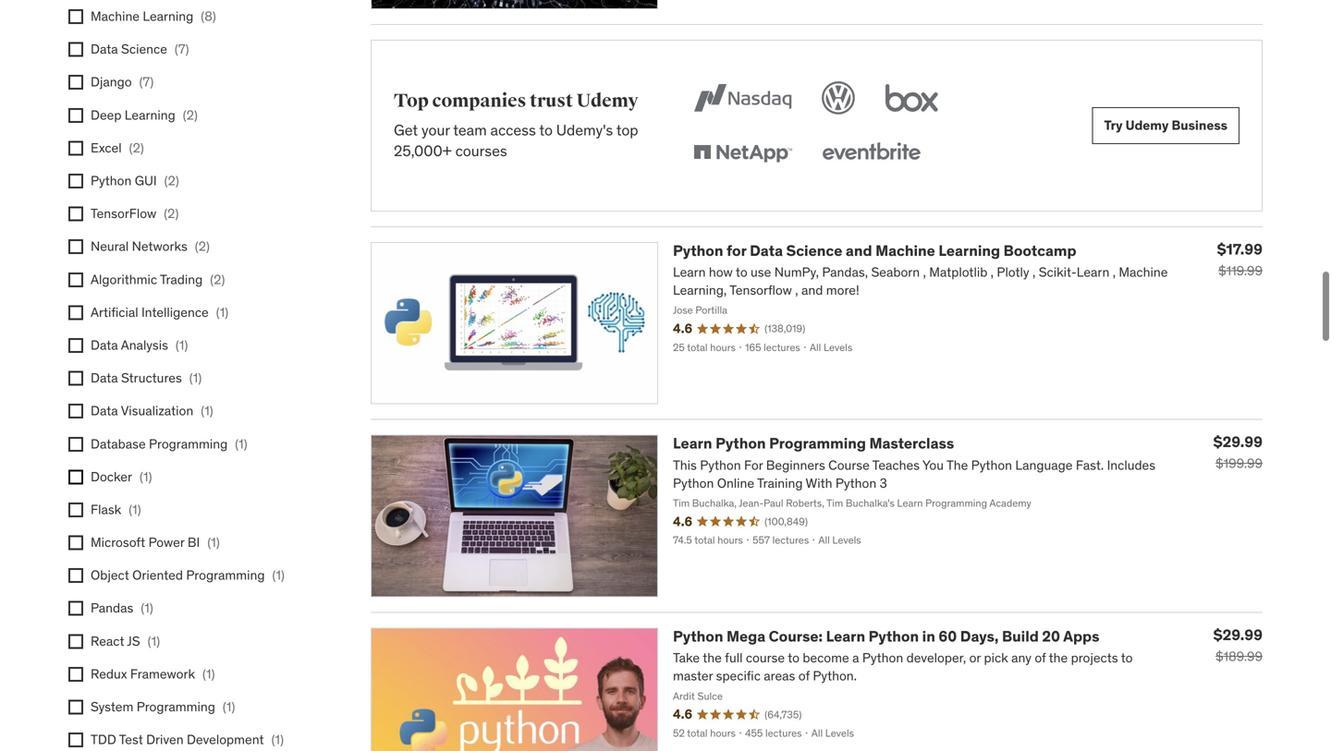 Task type: vqa. For each thing, say whether or not it's contained in the screenshot.


Task type: locate. For each thing, give the bounding box(es) containing it.
analysis
[[121, 337, 168, 354]]

data
[[91, 41, 118, 57], [750, 241, 783, 260], [91, 337, 118, 354], [91, 370, 118, 386], [91, 403, 118, 419]]

25,000+
[[394, 141, 452, 160]]

pandas
[[91, 600, 133, 617]]

(2) right gui
[[164, 172, 179, 189]]

xsmall image left redux
[[68, 667, 83, 682]]

xsmall image for data
[[68, 404, 83, 419]]

6 xsmall image from the top
[[68, 371, 83, 386]]

1 horizontal spatial learn
[[826, 627, 865, 646]]

(7) up deep learning (2)
[[139, 74, 154, 90]]

programming
[[769, 434, 866, 453], [149, 436, 228, 452], [186, 567, 265, 584], [137, 699, 215, 715]]

xsmall image left flask
[[68, 503, 83, 518]]

xsmall image for machine
[[68, 9, 83, 24]]

(7) down machine learning (8)
[[175, 41, 189, 57]]

(2) up 'trading'
[[195, 238, 210, 255]]

neural networks (2)
[[91, 238, 210, 255]]

10 xsmall image from the top
[[68, 536, 83, 550]]

1 horizontal spatial (7)
[[175, 41, 189, 57]]

xsmall image left system
[[68, 700, 83, 715]]

(2) up 'networks' on the left
[[164, 205, 179, 222]]

xsmall image left neural
[[68, 240, 83, 254]]

redux framework (1)
[[91, 666, 215, 683]]

xsmall image for pandas
[[68, 602, 83, 616]]

11 xsmall image from the top
[[68, 569, 83, 583]]

learn
[[673, 434, 712, 453], [826, 627, 865, 646]]

python for for
[[673, 241, 723, 260]]

3 xsmall image from the top
[[68, 240, 83, 254]]

box image
[[881, 77, 943, 118]]

0 horizontal spatial udemy
[[576, 90, 638, 112]]

algorithmic trading (2)
[[91, 271, 225, 288]]

(2) for trading
[[210, 271, 225, 288]]

data analysis (1)
[[91, 337, 188, 354]]

python for data science and machine learning bootcamp link
[[673, 241, 1076, 260]]

tensorflow
[[91, 205, 156, 222]]

1 horizontal spatial machine
[[875, 241, 935, 260]]

1 vertical spatial udemy
[[1126, 117, 1169, 133]]

data down artificial
[[91, 337, 118, 354]]

$29.99 up $199.99
[[1213, 433, 1263, 452]]

data structures (1)
[[91, 370, 202, 386]]

0 vertical spatial $29.99
[[1213, 433, 1263, 452]]

udemy inside the "top companies trust udemy get your team access to udemy's top 25,000+ courses"
[[576, 90, 638, 112]]

0 vertical spatial learning
[[143, 8, 193, 25]]

machine right and
[[875, 241, 935, 260]]

5 xsmall image from the top
[[68, 338, 83, 353]]

0 vertical spatial science
[[121, 41, 167, 57]]

xsmall image left excel
[[68, 141, 83, 156]]

xsmall image for docker
[[68, 470, 83, 485]]

0 vertical spatial (7)
[[175, 41, 189, 57]]

xsmall image
[[68, 9, 83, 24], [68, 75, 83, 90], [68, 108, 83, 123], [68, 141, 83, 156], [68, 174, 83, 189], [68, 272, 83, 287], [68, 404, 83, 419], [68, 437, 83, 452], [68, 470, 83, 485], [68, 536, 83, 550], [68, 569, 83, 583], [68, 602, 83, 616], [68, 634, 83, 649], [68, 700, 83, 715]]

20
[[1042, 627, 1060, 646]]

7 xsmall image from the top
[[68, 404, 83, 419]]

$29.99 $189.99
[[1213, 626, 1263, 665]]

xsmall image left data analysis (1)
[[68, 338, 83, 353]]

2 xsmall image from the top
[[68, 207, 83, 221]]

data up django
[[91, 41, 118, 57]]

django
[[91, 74, 132, 90]]

for
[[727, 241, 746, 260]]

xsmall image left object
[[68, 569, 83, 583]]

xsmall image left data visualization (1)
[[68, 404, 83, 419]]

1 horizontal spatial science
[[786, 241, 842, 260]]

deep
[[91, 107, 121, 123]]

eventbrite image
[[818, 133, 924, 174]]

system programming (1)
[[91, 699, 235, 715]]

udemy
[[576, 90, 638, 112], [1126, 117, 1169, 133]]

python for data science and machine learning bootcamp
[[673, 241, 1076, 260]]

0 vertical spatial udemy
[[576, 90, 638, 112]]

xsmall image left tensorflow
[[68, 207, 83, 221]]

learning for machine learning
[[143, 8, 193, 25]]

xsmall image for data structures (1)
[[68, 371, 83, 386]]

udemy's
[[556, 121, 613, 140]]

excel
[[91, 140, 122, 156]]

8 xsmall image from the top
[[68, 667, 83, 682]]

system
[[91, 699, 133, 715]]

xsmall image for data science (7)
[[68, 42, 83, 57]]

1 vertical spatial $29.99
[[1213, 626, 1263, 645]]

xsmall image left machine learning (8)
[[68, 9, 83, 24]]

structures
[[121, 370, 182, 386]]

try
[[1104, 117, 1123, 133]]

networks
[[132, 238, 187, 255]]

learning left (8)
[[143, 8, 193, 25]]

neural
[[91, 238, 129, 255]]

learn python programming masterclass
[[673, 434, 954, 453]]

1 $29.99 from the top
[[1213, 433, 1263, 452]]

$29.99
[[1213, 433, 1263, 452], [1213, 626, 1263, 645]]

deep learning (2)
[[91, 107, 198, 123]]

(2) right 'trading'
[[210, 271, 225, 288]]

14 xsmall image from the top
[[68, 700, 83, 715]]

days,
[[960, 627, 999, 646]]

get
[[394, 121, 418, 140]]

1 xsmall image from the top
[[68, 42, 83, 57]]

python
[[91, 172, 132, 189], [673, 241, 723, 260], [716, 434, 766, 453], [673, 627, 723, 646], [869, 627, 919, 646]]

xsmall image left django
[[68, 75, 83, 90]]

9 xsmall image from the top
[[68, 733, 83, 748]]

xsmall image
[[68, 42, 83, 57], [68, 207, 83, 221], [68, 240, 83, 254], [68, 305, 83, 320], [68, 338, 83, 353], [68, 371, 83, 386], [68, 503, 83, 518], [68, 667, 83, 682], [68, 733, 83, 748]]

13 xsmall image from the top
[[68, 634, 83, 649]]

xsmall image left the data structures (1)
[[68, 371, 83, 386]]

(2)
[[183, 107, 198, 123], [129, 140, 144, 156], [164, 172, 179, 189], [164, 205, 179, 222], [195, 238, 210, 255], [210, 271, 225, 288]]

python mega course: learn python in 60 days, build 20 apps link
[[673, 627, 1100, 646]]

(2) down "data science (7)"
[[183, 107, 198, 123]]

xsmall image for data analysis (1)
[[68, 338, 83, 353]]

machine
[[91, 8, 140, 25], [875, 241, 935, 260]]

1 vertical spatial machine
[[875, 241, 935, 260]]

nasdaq image
[[689, 77, 796, 118]]

learning down django (7)
[[125, 107, 175, 123]]

driven
[[146, 732, 184, 748]]

xsmall image left pandas
[[68, 602, 83, 616]]

learning
[[143, 8, 193, 25], [125, 107, 175, 123], [939, 241, 1000, 260]]

5 xsmall image from the top
[[68, 174, 83, 189]]

$29.99 for learn python programming masterclass
[[1213, 433, 1263, 452]]

1 xsmall image from the top
[[68, 9, 83, 24]]

xsmall image left python gui (2)
[[68, 174, 83, 189]]

udemy right try at right top
[[1126, 117, 1169, 133]]

(2) for learning
[[183, 107, 198, 123]]

4 xsmall image from the top
[[68, 305, 83, 320]]

volkswagen image
[[818, 77, 859, 118]]

0 horizontal spatial learn
[[673, 434, 712, 453]]

learn python programming masterclass link
[[673, 434, 954, 453]]

xsmall image left tdd on the left bottom of the page
[[68, 733, 83, 748]]

python gui (2)
[[91, 172, 179, 189]]

tdd test driven development (1)
[[91, 732, 284, 748]]

artificial
[[91, 304, 138, 321]]

data up database
[[91, 403, 118, 419]]

science down machine learning (8)
[[121, 41, 167, 57]]

framework
[[130, 666, 195, 683]]

xsmall image left react
[[68, 634, 83, 649]]

science
[[121, 41, 167, 57], [786, 241, 842, 260]]

4 xsmall image from the top
[[68, 141, 83, 156]]

60
[[939, 627, 957, 646]]

xsmall image left 'docker'
[[68, 470, 83, 485]]

science left and
[[786, 241, 842, 260]]

1 vertical spatial learning
[[125, 107, 175, 123]]

9 xsmall image from the top
[[68, 470, 83, 485]]

xsmall image left database
[[68, 437, 83, 452]]

your
[[421, 121, 450, 140]]

$17.99
[[1217, 240, 1263, 259]]

0 vertical spatial learn
[[673, 434, 712, 453]]

xsmall image left algorithmic
[[68, 272, 83, 287]]

tdd
[[91, 732, 116, 748]]

(1)
[[216, 304, 228, 321], [176, 337, 188, 354], [189, 370, 202, 386], [201, 403, 213, 419], [235, 436, 247, 452], [140, 469, 152, 485], [129, 501, 141, 518], [207, 534, 220, 551], [272, 567, 285, 584], [141, 600, 153, 617], [148, 633, 160, 650], [202, 666, 215, 683], [223, 699, 235, 715], [271, 732, 284, 748]]

2 $29.99 from the top
[[1213, 626, 1263, 645]]

xsmall image left 'microsoft'
[[68, 536, 83, 550]]

$29.99 $199.99
[[1213, 433, 1263, 472]]

xsmall image for microsoft
[[68, 536, 83, 550]]

visualization
[[121, 403, 193, 419]]

12 xsmall image from the top
[[68, 602, 83, 616]]

1 vertical spatial (7)
[[139, 74, 154, 90]]

object
[[91, 567, 129, 584]]

data left 'structures'
[[91, 370, 118, 386]]

data for data analysis (1)
[[91, 337, 118, 354]]

xsmall image for excel
[[68, 141, 83, 156]]

xsmall image left artificial
[[68, 305, 83, 320]]

database
[[91, 436, 146, 452]]

udemy up top
[[576, 90, 638, 112]]

learning left bootcamp at the top of page
[[939, 241, 1000, 260]]

2 vertical spatial learning
[[939, 241, 1000, 260]]

xsmall image left deep
[[68, 108, 83, 123]]

data for data structures (1)
[[91, 370, 118, 386]]

8 xsmall image from the top
[[68, 437, 83, 452]]

(7)
[[175, 41, 189, 57], [139, 74, 154, 90]]

3 xsmall image from the top
[[68, 108, 83, 123]]

7 xsmall image from the top
[[68, 503, 83, 518]]

data for data science (7)
[[91, 41, 118, 57]]

xsmall image for react
[[68, 634, 83, 649]]

6 xsmall image from the top
[[68, 272, 83, 287]]

docker (1)
[[91, 469, 152, 485]]

machine up "data science (7)"
[[91, 8, 140, 25]]

test
[[119, 732, 143, 748]]

xsmall image left "data science (7)"
[[68, 42, 83, 57]]

$29.99 up $189.99
[[1213, 626, 1263, 645]]

2 xsmall image from the top
[[68, 75, 83, 90]]

xsmall image for system
[[68, 700, 83, 715]]

0 vertical spatial machine
[[91, 8, 140, 25]]



Task type: describe. For each thing, give the bounding box(es) containing it.
data right for
[[750, 241, 783, 260]]

0 horizontal spatial machine
[[91, 8, 140, 25]]

$17.99 $119.99
[[1217, 240, 1263, 279]]

access
[[490, 121, 536, 140]]

xsmall image for object
[[68, 569, 83, 583]]

oriented
[[132, 567, 183, 584]]

0 horizontal spatial (7)
[[139, 74, 154, 90]]

and
[[846, 241, 872, 260]]

companies
[[432, 90, 526, 112]]

course:
[[769, 627, 823, 646]]

django (7)
[[91, 74, 154, 90]]

1 vertical spatial science
[[786, 241, 842, 260]]

excel (2)
[[91, 140, 144, 156]]

(2) for gui
[[164, 172, 179, 189]]

masterclass
[[869, 434, 954, 453]]

try udemy business link
[[1092, 107, 1240, 144]]

xsmall image for redux framework (1)
[[68, 667, 83, 682]]

power
[[148, 534, 184, 551]]

react
[[91, 633, 124, 650]]

xsmall image for database
[[68, 437, 83, 452]]

database programming (1)
[[91, 436, 247, 452]]

data for data visualization (1)
[[91, 403, 118, 419]]

tensorflow (2)
[[91, 205, 179, 222]]

netapp image
[[689, 133, 796, 174]]

pandas (1)
[[91, 600, 153, 617]]

intelligence
[[141, 304, 209, 321]]

(8)
[[201, 8, 216, 25]]

flask
[[91, 501, 121, 518]]

apps
[[1063, 627, 1100, 646]]

courses
[[455, 141, 507, 160]]

algorithmic
[[91, 271, 157, 288]]

(2) right excel
[[129, 140, 144, 156]]

mega
[[727, 627, 765, 646]]

$199.99
[[1216, 455, 1263, 472]]

0 horizontal spatial science
[[121, 41, 167, 57]]

js
[[127, 633, 140, 650]]

machine learning (8)
[[91, 8, 216, 25]]

try udemy business
[[1104, 117, 1228, 133]]

team
[[453, 121, 487, 140]]

business
[[1172, 117, 1228, 133]]

top
[[616, 121, 638, 140]]

xsmall image for tensorflow (2)
[[68, 207, 83, 221]]

xsmall image for flask (1)
[[68, 503, 83, 518]]

python for mega
[[673, 627, 723, 646]]

data visualization (1)
[[91, 403, 213, 419]]

xsmall image for deep
[[68, 108, 83, 123]]

trust
[[530, 90, 573, 112]]

python for gui
[[91, 172, 132, 189]]

in
[[922, 627, 935, 646]]

flask (1)
[[91, 501, 141, 518]]

xsmall image for python
[[68, 174, 83, 189]]

trading
[[160, 271, 203, 288]]

python mega course: learn python in 60 days, build 20 apps
[[673, 627, 1100, 646]]

microsoft power bi (1)
[[91, 534, 220, 551]]

development
[[187, 732, 264, 748]]

object oriented programming (1)
[[91, 567, 285, 584]]

data science (7)
[[91, 41, 189, 57]]

learning for deep learning
[[125, 107, 175, 123]]

1 vertical spatial learn
[[826, 627, 865, 646]]

xsmall image for tdd test driven development (1)
[[68, 733, 83, 748]]

bi
[[188, 534, 200, 551]]

bootcamp
[[1004, 241, 1076, 260]]

gui
[[135, 172, 157, 189]]

xsmall image for algorithmic
[[68, 272, 83, 287]]

top
[[394, 90, 429, 112]]

microsoft
[[91, 534, 145, 551]]

xsmall image for django
[[68, 75, 83, 90]]

redux
[[91, 666, 127, 683]]

to
[[539, 121, 553, 140]]

$29.99 for python mega course: learn python in 60 days, build 20 apps
[[1213, 626, 1263, 645]]

$189.99
[[1216, 648, 1263, 665]]

$119.99
[[1218, 262, 1263, 279]]

build
[[1002, 627, 1039, 646]]

1 horizontal spatial udemy
[[1126, 117, 1169, 133]]

top companies trust udemy get your team access to udemy's top 25,000+ courses
[[394, 90, 638, 160]]

(2) for networks
[[195, 238, 210, 255]]

react js (1)
[[91, 633, 160, 650]]

xsmall image for artificial intelligence (1)
[[68, 305, 83, 320]]

artificial intelligence (1)
[[91, 304, 228, 321]]

docker
[[91, 469, 132, 485]]

xsmall image for neural networks (2)
[[68, 240, 83, 254]]



